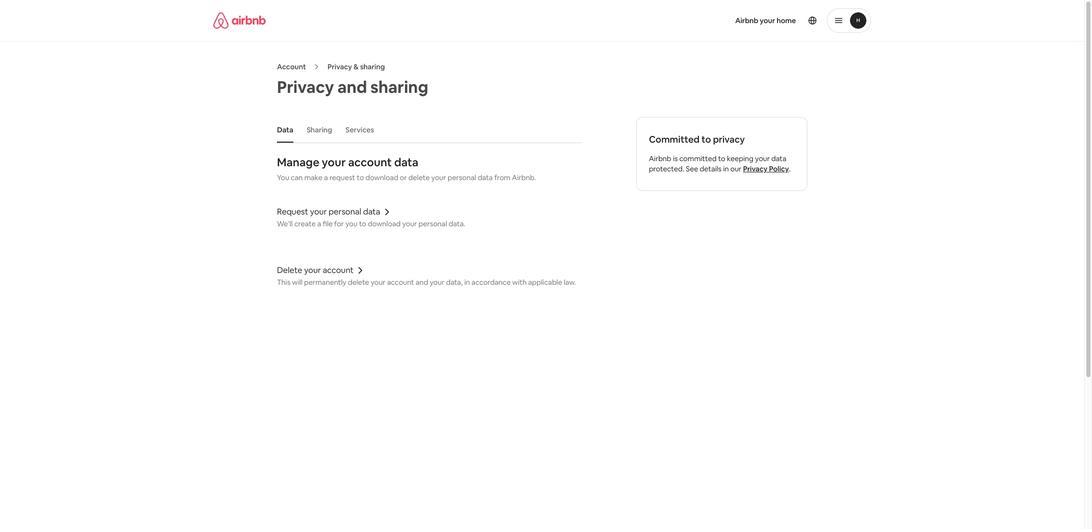 Task type: locate. For each thing, give the bounding box(es) containing it.
request your personal data button
[[277, 207, 583, 217]]

in left our
[[723, 165, 729, 174]]

account link
[[277, 62, 306, 71]]

sharing right &
[[360, 62, 385, 71]]

1 vertical spatial privacy
[[277, 77, 334, 98]]

airbnb for airbnb your home
[[735, 16, 759, 25]]

delete right or
[[409, 173, 430, 182]]

law.
[[564, 278, 576, 287]]

data up policy
[[772, 154, 787, 163]]

delete your account
[[277, 265, 354, 276]]

account
[[277, 62, 306, 71]]

account up request
[[348, 155, 392, 170]]

data up we'll create a file for you to download your personal data.
[[363, 207, 380, 217]]

to up committed at the right top of page
[[702, 134, 711, 145]]

personal left from
[[448, 173, 476, 182]]

our
[[731, 165, 742, 174]]

airbnb inside the airbnb is committed to keeping your data protected. see details in our
[[649, 154, 672, 163]]

we'll
[[277, 220, 293, 229]]

download
[[366, 173, 398, 182], [368, 220, 401, 229]]

airbnb up the protected.
[[649, 154, 672, 163]]

to up details
[[718, 154, 726, 163]]

committed
[[680, 154, 717, 163]]

account down "delete your account" link
[[387, 278, 414, 287]]

privacy left &
[[328, 62, 352, 71]]

0 vertical spatial delete
[[409, 173, 430, 182]]

privacy for privacy & sharing
[[328, 62, 352, 71]]

0 horizontal spatial airbnb
[[649, 154, 672, 163]]

tab list
[[272, 117, 583, 143]]

delete your account link
[[277, 265, 583, 276]]

0 vertical spatial a
[[324, 173, 328, 182]]

airbnb is committed to keeping your data protected. see details in our
[[649, 154, 787, 174]]

airbnb inside 'link'
[[735, 16, 759, 25]]

to right request
[[357, 173, 364, 182]]

delete right permanently
[[348, 278, 369, 287]]

your inside button
[[310, 207, 327, 217]]

manage your account data you can make a request to download or delete your personal data from airbnb.
[[277, 155, 536, 182]]

airbnb
[[735, 16, 759, 25], [649, 154, 672, 163]]

account inside manage your account data you can make a request to download or delete your personal data from airbnb.
[[348, 155, 392, 170]]

download left or
[[366, 173, 398, 182]]

your
[[760, 16, 775, 25], [755, 154, 770, 163], [322, 155, 346, 170], [431, 173, 446, 182], [310, 207, 327, 217], [402, 220, 417, 229], [304, 265, 321, 276], [371, 278, 386, 287], [430, 278, 445, 287]]

your inside 'link'
[[760, 16, 775, 25]]

delete inside manage your account data you can make a request to download or delete your personal data from airbnb.
[[409, 173, 430, 182]]

1 vertical spatial airbnb
[[649, 154, 672, 163]]

0 vertical spatial airbnb
[[735, 16, 759, 25]]

account up permanently
[[323, 265, 354, 276]]

data button
[[272, 120, 299, 140]]

profile element
[[555, 0, 871, 41]]

1 vertical spatial account
[[323, 265, 354, 276]]

1 vertical spatial personal
[[329, 207, 361, 217]]

and
[[338, 77, 367, 98], [416, 278, 428, 287]]

request your personal data
[[277, 207, 380, 217]]

a left the file
[[317, 220, 321, 229]]

personal up "for"
[[329, 207, 361, 217]]

home
[[777, 16, 796, 25]]

in
[[723, 165, 729, 174], [464, 278, 470, 287]]

delete
[[409, 173, 430, 182], [348, 278, 369, 287]]

sharing button
[[302, 120, 337, 140]]

0 vertical spatial sharing
[[360, 62, 385, 71]]

and down &
[[338, 77, 367, 98]]

account for delete
[[323, 265, 354, 276]]

.
[[789, 165, 791, 174]]

personal inside request your personal data button
[[329, 207, 361, 217]]

0 vertical spatial in
[[723, 165, 729, 174]]

1 horizontal spatial airbnb
[[735, 16, 759, 25]]

1 horizontal spatial delete
[[409, 173, 430, 182]]

to inside manage your account data you can make a request to download or delete your personal data from airbnb.
[[357, 173, 364, 182]]

download right you
[[368, 220, 401, 229]]

0 horizontal spatial a
[[317, 220, 321, 229]]

is
[[673, 154, 678, 163]]

1 vertical spatial and
[[416, 278, 428, 287]]

and down "delete your account" link
[[416, 278, 428, 287]]

1 vertical spatial download
[[368, 220, 401, 229]]

1 vertical spatial a
[[317, 220, 321, 229]]

0 vertical spatial and
[[338, 77, 367, 98]]

0 horizontal spatial delete
[[348, 278, 369, 287]]

2 vertical spatial privacy
[[743, 165, 768, 174]]

a right make
[[324, 173, 328, 182]]

airbnb left home
[[735, 16, 759, 25]]

0 horizontal spatial in
[[464, 278, 470, 287]]

we'll create a file for you to download your personal data.
[[277, 220, 465, 229]]

personal down request your personal data button
[[419, 220, 447, 229]]

keeping
[[727, 154, 754, 163]]

services
[[346, 125, 374, 135]]

personal
[[448, 173, 476, 182], [329, 207, 361, 217], [419, 220, 447, 229]]

1 horizontal spatial personal
[[419, 220, 447, 229]]

sharing for privacy & sharing
[[360, 62, 385, 71]]

2 vertical spatial account
[[387, 278, 414, 287]]

privacy & sharing
[[328, 62, 385, 71]]

2 horizontal spatial personal
[[448, 173, 476, 182]]

1 horizontal spatial in
[[723, 165, 729, 174]]

0 horizontal spatial personal
[[329, 207, 361, 217]]

permanently
[[304, 278, 346, 287]]

1 vertical spatial delete
[[348, 278, 369, 287]]

protected.
[[649, 165, 684, 174]]

a inside manage your account data you can make a request to download or delete your personal data from airbnb.
[[324, 173, 328, 182]]

from
[[494, 173, 511, 182]]

to
[[702, 134, 711, 145], [718, 154, 726, 163], [357, 173, 364, 182], [359, 220, 366, 229]]

1 vertical spatial sharing
[[371, 77, 428, 98]]

2 vertical spatial personal
[[419, 220, 447, 229]]

sharing for privacy and sharing
[[371, 77, 428, 98]]

0 vertical spatial download
[[366, 173, 398, 182]]

0 vertical spatial personal
[[448, 173, 476, 182]]

account
[[348, 155, 392, 170], [323, 265, 354, 276], [387, 278, 414, 287]]

your inside the airbnb is committed to keeping your data protected. see details in our
[[755, 154, 770, 163]]

a
[[324, 173, 328, 182], [317, 220, 321, 229]]

0 vertical spatial privacy
[[328, 62, 352, 71]]

1 horizontal spatial a
[[324, 173, 328, 182]]

sharing down privacy & sharing
[[371, 77, 428, 98]]

data
[[772, 154, 787, 163], [394, 155, 419, 170], [478, 173, 493, 182], [363, 207, 380, 217]]

privacy
[[328, 62, 352, 71], [277, 77, 334, 98], [743, 165, 768, 174]]

0 horizontal spatial and
[[338, 77, 367, 98]]

privacy down keeping
[[743, 165, 768, 174]]

privacy down account link
[[277, 77, 334, 98]]

in right data, in the bottom of the page
[[464, 278, 470, 287]]

0 vertical spatial account
[[348, 155, 392, 170]]

sharing
[[360, 62, 385, 71], [371, 77, 428, 98]]

make
[[304, 173, 323, 182]]

data.
[[449, 220, 465, 229]]

accordance
[[472, 278, 511, 287]]

to right you
[[359, 220, 366, 229]]

request
[[330, 173, 355, 182]]

privacy for privacy and sharing
[[277, 77, 334, 98]]

tab list containing data
[[272, 117, 583, 143]]

will
[[292, 278, 303, 287]]



Task type: describe. For each thing, give the bounding box(es) containing it.
privacy and sharing
[[277, 77, 428, 98]]

policy
[[769, 165, 789, 174]]

1 horizontal spatial and
[[416, 278, 428, 287]]

details
[[700, 165, 722, 174]]

see
[[686, 165, 698, 174]]

or
[[400, 173, 407, 182]]

personal inside manage your account data you can make a request to download or delete your personal data from airbnb.
[[448, 173, 476, 182]]

delete
[[277, 265, 302, 276]]

airbnb your home link
[[729, 10, 802, 31]]

data
[[277, 125, 293, 135]]

airbnb for airbnb is committed to keeping your data protected. see details in our
[[649, 154, 672, 163]]

data inside button
[[363, 207, 380, 217]]

applicable
[[528, 278, 562, 287]]

can
[[291, 173, 303, 182]]

download inside manage your account data you can make a request to download or delete your personal data from airbnb.
[[366, 173, 398, 182]]

request
[[277, 207, 308, 217]]

committed to privacy
[[649, 134, 745, 145]]

committed
[[649, 134, 700, 145]]

you
[[346, 220, 358, 229]]

privacy policy .
[[743, 165, 791, 174]]

create
[[294, 220, 316, 229]]

&
[[354, 62, 359, 71]]

airbnb.
[[512, 173, 536, 182]]

with
[[512, 278, 527, 287]]

to inside the airbnb is committed to keeping your data protected. see details in our
[[718, 154, 726, 163]]

data up or
[[394, 155, 419, 170]]

privacy policy link
[[743, 165, 789, 174]]

privacy
[[713, 134, 745, 145]]

account for manage
[[348, 155, 392, 170]]

manage
[[277, 155, 319, 170]]

1 vertical spatial in
[[464, 278, 470, 287]]

in inside the airbnb is committed to keeping your data protected. see details in our
[[723, 165, 729, 174]]

file
[[323, 220, 333, 229]]

data inside the airbnb is committed to keeping your data protected. see details in our
[[772, 154, 787, 163]]

airbnb your home
[[735, 16, 796, 25]]

data left from
[[478, 173, 493, 182]]

this
[[277, 278, 291, 287]]

data,
[[446, 278, 463, 287]]

services button
[[340, 120, 379, 140]]

for
[[334, 220, 344, 229]]

you
[[277, 173, 289, 182]]

sharing
[[307, 125, 332, 135]]

this will permanently delete your account and your data, in accordance with applicable law.
[[277, 278, 576, 287]]



Task type: vqa. For each thing, say whether or not it's contained in the screenshot.
5 associated with topmost 5 BUTTON
no



